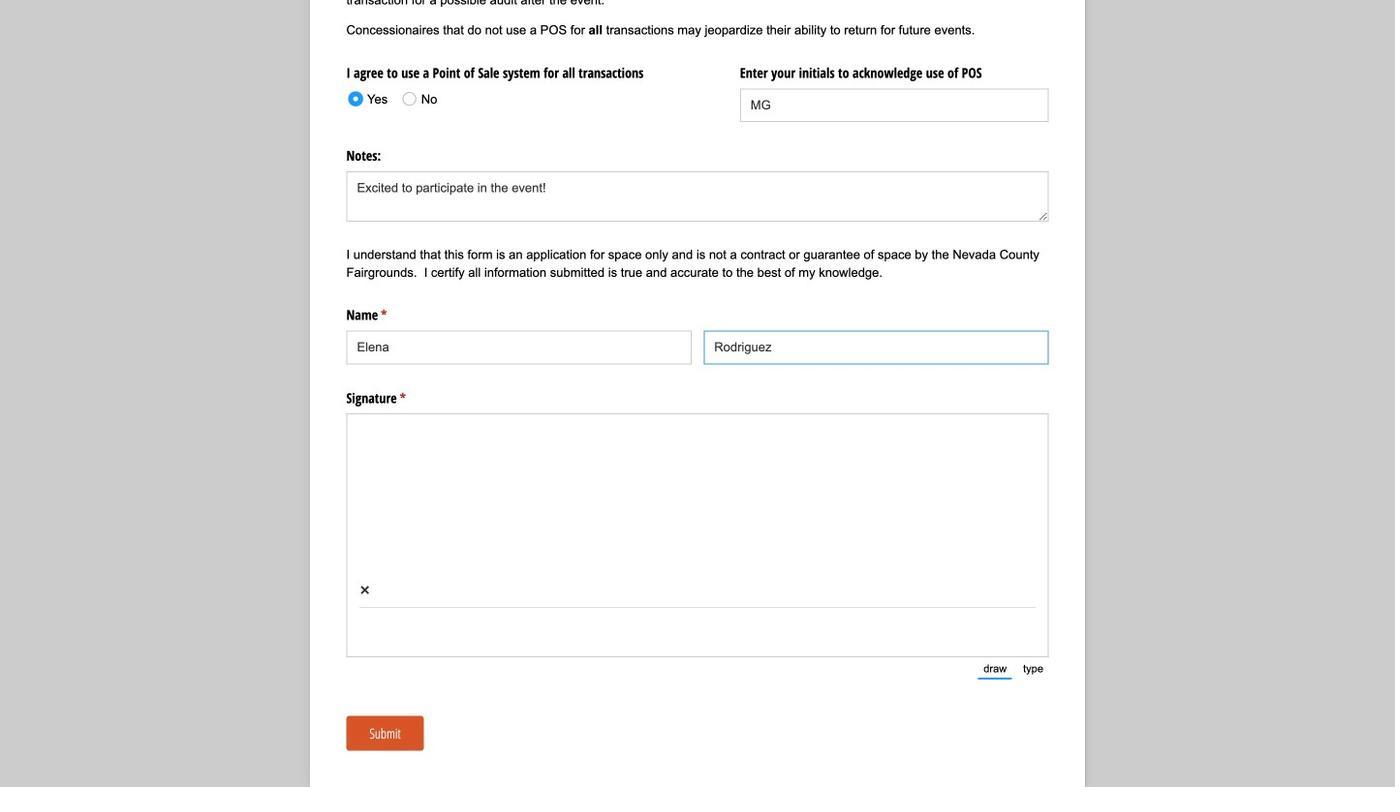 Task type: vqa. For each thing, say whether or not it's contained in the screenshot.
text field
yes



Task type: locate. For each thing, give the bounding box(es) containing it.
None text field
[[740, 88, 1049, 122]]

None radio
[[342, 83, 400, 113], [396, 83, 437, 113], [342, 83, 400, 113], [396, 83, 437, 113]]

None text field
[[346, 172, 1049, 222]]



Task type: describe. For each thing, give the bounding box(es) containing it.
Last text field
[[704, 331, 1049, 365]]

First text field
[[346, 331, 692, 365]]



